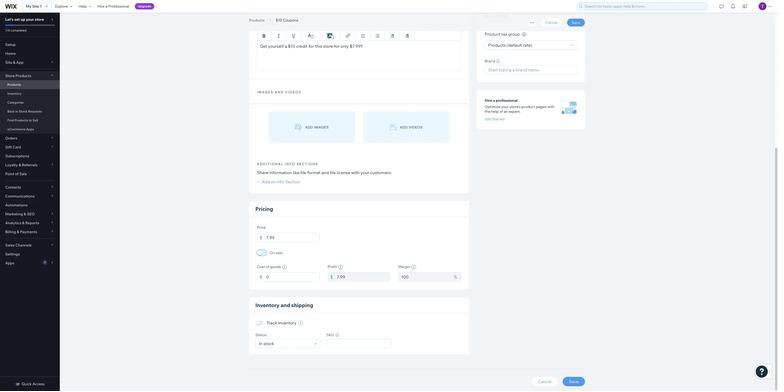 Task type: locate. For each thing, give the bounding box(es) containing it.
referrals
[[22, 163, 37, 167]]

inventory inside $10 coupons form
[[255, 302, 279, 309]]

info tooltip image right profit
[[338, 265, 343, 270]]

setup link
[[0, 40, 60, 49]]

0 horizontal spatial add
[[305, 125, 313, 129]]

0 vertical spatial of
[[500, 109, 503, 114]]

store right this
[[323, 44, 333, 49]]

file left the license
[[330, 170, 336, 175]]

generate ai text button
[[421, 22, 461, 28]]

your down the professional
[[501, 104, 509, 109]]

0 horizontal spatial with
[[351, 170, 360, 175]]

0 horizontal spatial file
[[300, 170, 306, 175]]

info tooltip image right 'goods' at left bottom
[[282, 265, 287, 270]]

quick
[[22, 382, 32, 386]]

0 vertical spatial site
[[32, 4, 39, 9]]

card
[[13, 145, 21, 150]]

$10 coupons
[[249, 11, 308, 23], [276, 18, 298, 23]]

billing
[[5, 230, 16, 234]]

setup
[[5, 42, 16, 47]]

0 horizontal spatial an
[[271, 179, 276, 184]]

0 horizontal spatial a
[[105, 4, 107, 9]]

1 add from the left
[[305, 125, 313, 129]]

point of sale link
[[0, 169, 60, 178]]

1 vertical spatial store
[[323, 44, 333, 49]]

analytics & reports
[[5, 221, 39, 225]]

with right the license
[[351, 170, 360, 175]]

0 horizontal spatial inventory
[[7, 92, 21, 95]]

& left reports at the left bottom of page
[[22, 221, 25, 225]]

subscriptions
[[5, 154, 29, 158]]

1 vertical spatial save
[[569, 379, 579, 384]]

an left info
[[271, 179, 276, 184]]

orders button
[[0, 134, 60, 143]]

1 horizontal spatial an
[[504, 109, 508, 114]]

None text field
[[266, 233, 320, 242], [398, 272, 451, 282], [266, 233, 320, 242], [398, 272, 451, 282]]

2 horizontal spatial $10
[[288, 44, 295, 49]]

find
[[7, 118, 14, 122]]

my site 1
[[26, 4, 42, 9]]

1
[[40, 4, 42, 9], [44, 261, 45, 264]]

store
[[35, 17, 44, 22], [323, 44, 333, 49]]

hire inside $10 coupons form
[[485, 98, 492, 103]]

site & app
[[5, 60, 23, 65]]

1 horizontal spatial file
[[330, 170, 336, 175]]

1 vertical spatial your
[[501, 104, 509, 109]]

info tooltip image for profit
[[338, 265, 343, 270]]

contacts
[[5, 185, 21, 190]]

marketing
[[5, 212, 23, 216]]

1 vertical spatial a
[[285, 44, 287, 49]]

0 vertical spatial and
[[275, 90, 284, 94]]

sale
[[276, 251, 282, 255]]

$ down price
[[260, 235, 262, 240]]

store down the my site 1
[[35, 17, 44, 22]]

$10
[[249, 11, 266, 23], [276, 18, 282, 23], [288, 44, 295, 49]]

0 horizontal spatial $10
[[249, 11, 266, 23]]

products
[[249, 18, 265, 23], [488, 42, 506, 48], [16, 73, 31, 78], [7, 83, 21, 87], [15, 118, 28, 122]]

1 horizontal spatial of
[[266, 264, 269, 269]]

sell
[[33, 118, 38, 122]]

0 horizontal spatial get
[[260, 44, 267, 49]]

1 vertical spatial products link
[[0, 80, 60, 89]]

1 horizontal spatial inventory
[[255, 302, 279, 309]]

a
[[105, 4, 107, 9], [285, 44, 287, 49], [493, 98, 495, 103]]

of left sale on the left
[[15, 172, 19, 176]]

hire
[[98, 4, 105, 9], [485, 98, 492, 103]]

get inside text field
[[260, 44, 267, 49]]

an left expert.
[[504, 109, 508, 114]]

& right billing
[[17, 230, 19, 234]]

hire right "help" button
[[98, 4, 105, 9]]

store products button
[[0, 71, 60, 80]]

0 vertical spatial save
[[572, 20, 580, 25]]

1 horizontal spatial for
[[334, 44, 340, 49]]

2 horizontal spatial of
[[500, 109, 503, 114]]

hire a professional
[[485, 98, 518, 103]]

$ down profit
[[330, 274, 333, 280]]

your left customers.
[[361, 170, 369, 175]]

2 file from the left
[[330, 170, 336, 175]]

0 vertical spatial a
[[105, 4, 107, 9]]

1 horizontal spatial $10
[[276, 18, 282, 23]]

inventory up categories
[[7, 92, 21, 95]]

a up optimize
[[493, 98, 495, 103]]

billing & payments button
[[0, 227, 60, 236]]

1 vertical spatial 1
[[44, 261, 45, 264]]

of inside sidebar 'element'
[[15, 172, 19, 176]]

point of sale
[[5, 172, 27, 176]]

& inside popup button
[[24, 212, 26, 216]]

a right yourself
[[285, 44, 287, 49]]

payments
[[20, 230, 37, 234]]

store
[[5, 73, 15, 78]]

sales
[[5, 243, 15, 248]]

site right my
[[32, 4, 39, 9]]

margin
[[398, 264, 410, 269]]

info tooltip image right margin
[[411, 265, 416, 270]]

2 horizontal spatial a
[[493, 98, 495, 103]]

products inside "find products to sell" link
[[15, 118, 28, 122]]

None field
[[257, 339, 313, 348], [328, 339, 390, 348], [257, 339, 313, 348], [328, 339, 390, 348]]

billing & payments
[[5, 230, 37, 234]]

& left app
[[13, 60, 15, 65]]

price
[[257, 225, 266, 230]]

0 horizontal spatial your
[[26, 17, 34, 22]]

for left this
[[308, 44, 314, 49]]

1 vertical spatial save button
[[563, 377, 585, 386]]

1 horizontal spatial products link
[[246, 18, 267, 23]]

0 horizontal spatial for
[[308, 44, 314, 49]]

of right help
[[500, 109, 503, 114]]

categories
[[7, 100, 24, 104]]

share
[[257, 170, 268, 175]]

track
[[267, 320, 277, 326]]

0 horizontal spatial of
[[15, 172, 19, 176]]

gift card button
[[0, 143, 60, 152]]

and for shipping
[[281, 302, 290, 309]]

& for loyalty
[[19, 163, 21, 167]]

1 down settings link
[[44, 261, 45, 264]]

yourself
[[268, 44, 284, 49]]

and right format
[[321, 170, 329, 175]]

1 vertical spatial with
[[351, 170, 360, 175]]

and left videos
[[275, 90, 284, 94]]

add an info section link
[[257, 179, 300, 184]]

add right gallery image
[[305, 125, 313, 129]]

add right videos icon
[[400, 125, 408, 129]]

1/6 completed
[[5, 28, 26, 32]]

1 horizontal spatial store
[[323, 44, 333, 49]]

& inside dropdown button
[[22, 221, 25, 225]]

info tooltip image
[[522, 33, 526, 36], [282, 265, 287, 270], [338, 265, 343, 270], [411, 265, 416, 270]]

credit
[[296, 44, 308, 49]]

2 vertical spatial a
[[493, 98, 495, 103]]

site down home
[[5, 60, 12, 65]]

None text field
[[266, 272, 320, 282], [337, 272, 390, 282], [266, 272, 320, 282], [337, 272, 390, 282]]

a for hire a professional
[[105, 4, 107, 9]]

to
[[29, 118, 32, 122]]

0 vertical spatial store
[[35, 17, 44, 22]]

gallery image
[[295, 124, 302, 131]]

for
[[308, 44, 314, 49], [334, 44, 340, 49]]

track inventory
[[267, 320, 296, 326]]

1 horizontal spatial add
[[400, 125, 408, 129]]

1 horizontal spatial site
[[32, 4, 39, 9]]

$7.99!!
[[350, 44, 363, 49]]

let's set up your store
[[5, 17, 44, 22]]

orders
[[5, 136, 17, 141]]

1 vertical spatial hire
[[485, 98, 492, 103]]

get left yourself
[[260, 44, 267, 49]]

file
[[300, 170, 306, 175], [330, 170, 336, 175]]

1 horizontal spatial with
[[547, 104, 555, 109]]

2 horizontal spatial your
[[501, 104, 509, 109]]

add
[[305, 125, 313, 129], [400, 125, 408, 129]]

2 vertical spatial of
[[266, 264, 269, 269]]

product
[[485, 32, 500, 37]]

a for hire a professional
[[493, 98, 495, 103]]

1 vertical spatial apps
[[5, 261, 14, 265]]

0 vertical spatial apps
[[26, 127, 34, 131]]

inventory
[[278, 320, 296, 326]]

0 horizontal spatial 1
[[40, 4, 42, 9]]

& left seo
[[24, 212, 26, 216]]

your inside optimize your store's product pages with the help of an expert.
[[501, 104, 509, 109]]

sales channels button
[[0, 241, 60, 250]]

requests
[[28, 109, 42, 113]]

products link
[[246, 18, 267, 23], [0, 80, 60, 89]]

this
[[315, 44, 322, 49]]

help
[[79, 4, 87, 9]]

for left only
[[334, 44, 340, 49]]

1 horizontal spatial apps
[[26, 127, 34, 131]]

2 vertical spatial your
[[361, 170, 369, 175]]

0 horizontal spatial hire
[[98, 4, 105, 9]]

0 horizontal spatial store
[[35, 17, 44, 22]]

0 vertical spatial 1
[[40, 4, 42, 9]]

0 vertical spatial an
[[504, 109, 508, 114]]

info
[[285, 162, 295, 166]]

information
[[269, 170, 292, 175]]

with right pages in the top right of the page
[[547, 104, 555, 109]]

0 vertical spatial with
[[547, 104, 555, 109]]

of right cost
[[266, 264, 269, 269]]

1 horizontal spatial 1
[[44, 261, 45, 264]]

apps down "find products to sell" link
[[26, 127, 34, 131]]

0 vertical spatial hire
[[98, 4, 105, 9]]

cost
[[257, 264, 265, 269]]

1 inside sidebar 'element'
[[44, 261, 45, 264]]

& for analytics
[[22, 221, 25, 225]]

file right "like"
[[300, 170, 306, 175]]

0 vertical spatial your
[[26, 17, 34, 22]]

get down the
[[485, 117, 491, 121]]

1 vertical spatial of
[[15, 172, 19, 176]]

and
[[275, 90, 284, 94], [321, 170, 329, 175], [281, 302, 290, 309]]

and left shipping at left bottom
[[281, 302, 290, 309]]

generate ai text
[[429, 22, 461, 28]]

false text field
[[257, 41, 461, 71]]

apps
[[26, 127, 34, 131], [5, 261, 14, 265]]

hire for hire a professional
[[98, 4, 105, 9]]

subscriptions link
[[0, 152, 60, 161]]

1 right my
[[40, 4, 42, 9]]

info tooltip image for margin
[[411, 265, 416, 270]]

set
[[14, 17, 20, 22]]

2 vertical spatial and
[[281, 302, 290, 309]]

optimize
[[485, 104, 500, 109]]

hire a professional
[[98, 4, 129, 9]]

your
[[26, 17, 34, 22], [501, 104, 509, 109], [361, 170, 369, 175]]

& right loyalty
[[19, 163, 21, 167]]

0 horizontal spatial site
[[5, 60, 12, 65]]

& inside "dropdown button"
[[13, 60, 15, 65]]

inventory inside sidebar 'element'
[[7, 92, 21, 95]]

0 vertical spatial get
[[260, 44, 267, 49]]

images and videos
[[257, 90, 301, 94]]

sale
[[19, 172, 27, 176]]

store inside text field
[[323, 44, 333, 49]]

brand
[[485, 59, 495, 63]]

cancel button
[[541, 19, 562, 26], [532, 377, 558, 386]]

a left professional in the top of the page
[[105, 4, 107, 9]]

hire up optimize
[[485, 98, 492, 103]]

gift
[[5, 145, 12, 150]]

1 horizontal spatial a
[[285, 44, 287, 49]]

videos
[[285, 90, 301, 94]]

communications
[[5, 194, 35, 199]]

$
[[260, 235, 262, 240], [260, 274, 262, 280], [330, 274, 333, 280]]

loyalty & referrals button
[[0, 161, 60, 169]]

add for add videos
[[400, 125, 408, 129]]

2 add from the left
[[400, 125, 408, 129]]

1 horizontal spatial hire
[[485, 98, 492, 103]]

apps down "settings"
[[5, 261, 14, 265]]

like
[[293, 170, 299, 175]]

inventory up track
[[255, 302, 279, 309]]

store inside sidebar 'element'
[[35, 17, 44, 22]]

analytics
[[5, 221, 21, 225]]

1 vertical spatial site
[[5, 60, 12, 65]]

0 horizontal spatial apps
[[5, 261, 14, 265]]

your right up
[[26, 17, 34, 22]]

1 vertical spatial inventory
[[255, 302, 279, 309]]

1 vertical spatial get
[[485, 117, 491, 121]]

get for get yourself a $10 credit for this store for only $7.99!!
[[260, 44, 267, 49]]

1 horizontal spatial get
[[485, 117, 491, 121]]

0 vertical spatial inventory
[[7, 92, 21, 95]]

marketing & seo button
[[0, 210, 60, 219]]



Task type: describe. For each thing, give the bounding box(es) containing it.
inventory and shipping
[[255, 302, 313, 309]]

format
[[307, 170, 321, 175]]

optimize your store's product pages with the help of an expert.
[[485, 104, 555, 114]]

point
[[5, 172, 14, 176]]

goods
[[270, 264, 281, 269]]

1/6
[[5, 28, 10, 32]]

ecommerce
[[7, 127, 25, 131]]

add
[[262, 179, 270, 184]]

Start typing a brand name field
[[487, 65, 575, 74]]

& for marketing
[[24, 212, 26, 216]]

settings
[[5, 252, 20, 257]]

1 vertical spatial cancel button
[[532, 377, 558, 386]]

videos
[[409, 125, 423, 129]]

products (default rate)
[[488, 42, 532, 48]]

find products to sell link
[[0, 116, 60, 125]]

with inside optimize your store's product pages with the help of an expert.
[[547, 104, 555, 109]]

pricing
[[255, 206, 273, 212]]

up
[[21, 17, 25, 22]]

tax
[[501, 32, 507, 37]]

automations link
[[0, 201, 60, 210]]

0 vertical spatial save button
[[567, 19, 585, 26]]

Search for tools, apps, help & more... field
[[583, 3, 706, 10]]

additional info sections
[[257, 162, 318, 166]]

& for billing
[[17, 230, 19, 234]]

automations
[[5, 203, 28, 208]]

info
[[277, 179, 284, 184]]

1 vertical spatial an
[[271, 179, 276, 184]]

text
[[453, 22, 461, 28]]

access
[[32, 382, 45, 386]]

product
[[522, 104, 535, 109]]

section
[[285, 179, 300, 184]]

of for cost of goods
[[266, 264, 269, 269]]

group
[[508, 32, 520, 37]]

the
[[485, 109, 490, 114]]

images
[[257, 90, 273, 94]]

reports
[[25, 221, 39, 225]]

an inside optimize your store's product pages with the help of an expert.
[[504, 109, 508, 114]]

your inside sidebar 'element'
[[26, 17, 34, 22]]

0 vertical spatial cancel
[[546, 20, 557, 25]]

of inside optimize your store's product pages with the help of an expert.
[[500, 109, 503, 114]]

1 horizontal spatial your
[[361, 170, 369, 175]]

$10 coupons form
[[60, 0, 778, 391]]

products inside the store products dropdown button
[[16, 73, 31, 78]]

get started
[[485, 117, 505, 121]]

professional
[[108, 4, 129, 9]]

profit
[[328, 264, 337, 269]]

a inside text field
[[285, 44, 287, 49]]

1 vertical spatial and
[[321, 170, 329, 175]]

professional
[[496, 98, 518, 103]]

1 file from the left
[[300, 170, 306, 175]]

2 for from the left
[[334, 44, 340, 49]]

info tooltip image for cost of goods
[[282, 265, 287, 270]]

& for site
[[13, 60, 15, 65]]

on sale
[[270, 251, 282, 255]]

upgrade
[[138, 4, 151, 8]]

share information like file format and file license with your customers.
[[257, 170, 392, 175]]

channels
[[15, 243, 32, 248]]

loyalty & referrals
[[5, 163, 37, 167]]

description
[[257, 22, 280, 27]]

store products
[[5, 73, 31, 78]]

sku
[[327, 333, 334, 337]]

shipping
[[291, 302, 313, 309]]

get for get started
[[485, 117, 491, 121]]

sections
[[297, 162, 318, 166]]

started
[[492, 117, 505, 121]]

1 for from the left
[[308, 44, 314, 49]]

images
[[314, 125, 329, 129]]

1 vertical spatial cancel
[[538, 379, 552, 384]]

of for point of sale
[[15, 172, 19, 176]]

$10 inside text field
[[288, 44, 295, 49]]

$ for %
[[330, 274, 333, 280]]

stock
[[19, 109, 27, 113]]

site inside "dropdown button"
[[5, 60, 12, 65]]

inventory for inventory
[[7, 92, 21, 95]]

completed
[[11, 28, 26, 32]]

hire for hire a professional
[[485, 98, 492, 103]]

inventory for inventory and shipping
[[255, 302, 279, 309]]

0 horizontal spatial products link
[[0, 80, 60, 89]]

sidebar element
[[0, 13, 60, 391]]

app
[[16, 60, 23, 65]]

status
[[255, 333, 266, 337]]

0 vertical spatial cancel button
[[541, 19, 562, 26]]

pages
[[536, 104, 547, 109]]

upgrade button
[[135, 3, 154, 9]]

quick access
[[22, 382, 45, 386]]

and for videos
[[275, 90, 284, 94]]

0 vertical spatial products link
[[246, 18, 267, 23]]

get started link
[[485, 117, 505, 121]]

help
[[491, 109, 499, 114]]

customers.
[[370, 170, 392, 175]]

marketing & seo
[[5, 212, 35, 216]]

quick access button
[[15, 382, 45, 386]]

back
[[7, 109, 15, 113]]

help button
[[76, 0, 94, 13]]

rate)
[[523, 42, 532, 48]]

add for add images
[[305, 125, 313, 129]]

$ for on sale
[[260, 235, 262, 240]]

on
[[270, 251, 275, 255]]

store's
[[510, 104, 521, 109]]

license
[[337, 170, 350, 175]]

only
[[340, 44, 349, 49]]

ecommerce apps link
[[0, 125, 60, 134]]

info tooltip image right "group"
[[522, 33, 526, 36]]

$ down cost
[[260, 274, 262, 280]]

videos icon image
[[390, 124, 397, 131]]

%
[[454, 274, 457, 280]]

add videos
[[400, 125, 423, 129]]

ai
[[448, 22, 452, 28]]

settings link
[[0, 250, 60, 259]]

additional
[[257, 162, 284, 166]]



